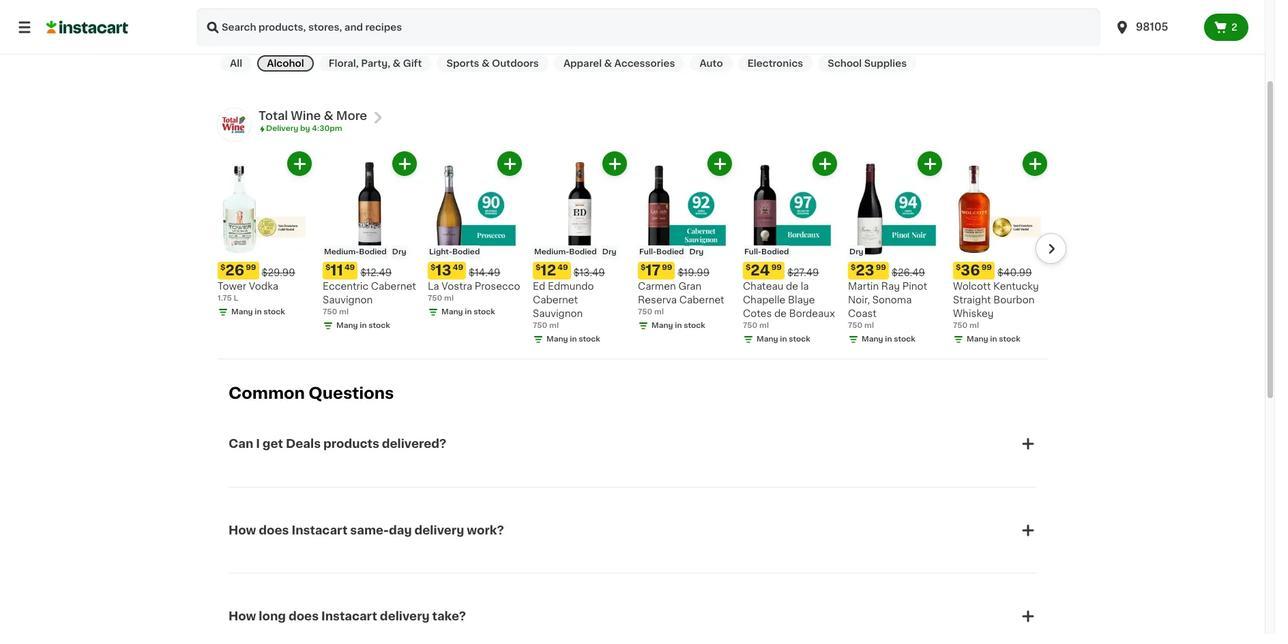 Task type: vqa. For each thing, say whether or not it's contained in the screenshot.


Task type: locate. For each thing, give the bounding box(es) containing it.
stock down the eccentric cabernet sauvignon 750 ml
[[369, 322, 390, 330]]

1 horizontal spatial medium-bodied dry
[[534, 249, 616, 256]]

1 49 from the left
[[344, 264, 355, 272]]

750 down eccentric at the left
[[323, 309, 337, 316]]

2 medium- from the left
[[534, 249, 569, 256]]

0 horizontal spatial sauvignon
[[323, 296, 373, 305]]

$
[[220, 264, 225, 272], [325, 264, 330, 272], [431, 264, 436, 272], [536, 264, 541, 272], [641, 264, 646, 272], [746, 264, 751, 272], [851, 264, 856, 272], [956, 264, 961, 272]]

medium-
[[324, 249, 359, 256], [534, 249, 569, 256]]

0 vertical spatial sauvignon
[[323, 296, 373, 305]]

in down carmen gran reserva cabernet 750 ml
[[675, 322, 682, 330]]

$ inside $ 26 99 $29.99 tower vodka 1.75 l
[[220, 264, 225, 272]]

in for ray
[[885, 336, 892, 343]]

how inside dropdown button
[[229, 525, 256, 536]]

2 49 from the left
[[453, 264, 463, 272]]

4 product group from the left
[[533, 152, 627, 346]]

in down la vostra prosecco 750 ml
[[465, 309, 472, 316]]

delivery inside dropdown button
[[380, 611, 430, 622]]

stock for de
[[789, 336, 811, 343]]

apparel & accessories
[[564, 59, 675, 68]]

0 vertical spatial instacart
[[292, 525, 348, 536]]

edmundo
[[548, 282, 594, 292]]

many down 'whiskey'
[[967, 336, 989, 343]]

product group containing 26
[[218, 152, 312, 318]]

2 add image from the left
[[501, 155, 518, 173]]

supplies
[[864, 59, 907, 68]]

medium-bodied dry up $11.49 original price: $12.49 element
[[324, 249, 406, 256]]

4 bodied from the left
[[656, 249, 684, 256]]

many in stock down chateau de la chapelle blaye cotes de bordeaux 750 ml
[[757, 336, 811, 343]]

49 right the 13
[[453, 264, 463, 272]]

8 product group from the left
[[953, 152, 1047, 346]]

delivery right day
[[415, 525, 464, 536]]

26
[[225, 264, 244, 278]]

7 product group from the left
[[848, 152, 942, 346]]

1 vertical spatial instacart
[[321, 611, 377, 622]]

ml down coast
[[865, 322, 874, 330]]

0 vertical spatial delivery
[[415, 525, 464, 536]]

ml
[[444, 295, 454, 303], [339, 309, 349, 316], [654, 309, 664, 316], [549, 322, 559, 330], [759, 322, 769, 330], [865, 322, 874, 330], [970, 322, 979, 330]]

does inside 'how does instacart same-day delivery work?' dropdown button
[[259, 525, 289, 536]]

carmen gran reserva cabernet 750 ml
[[638, 282, 724, 316]]

$ inside the $ 17 99
[[641, 264, 646, 272]]

99 right 23
[[876, 264, 886, 272]]

ml inside wolcott kentucky straight bourbon whiskey 750 ml
[[970, 322, 979, 330]]

3 $ from the left
[[431, 264, 436, 272]]

electronics link
[[738, 55, 813, 72]]

99 right 36
[[982, 264, 992, 272]]

take?
[[432, 611, 466, 622]]

49
[[344, 264, 355, 272], [453, 264, 463, 272], [558, 264, 568, 272]]

99 inside $ 36 99
[[982, 264, 992, 272]]

product group containing 23
[[848, 152, 942, 346]]

gran
[[679, 282, 702, 292]]

in for gran
[[675, 322, 682, 330]]

ml inside the ed edmundo cabernet sauvignon 750 ml
[[549, 322, 559, 330]]

ml down 'cotes'
[[759, 322, 769, 330]]

bodied up $12.49 original price: $13.49 'element'
[[569, 249, 597, 256]]

straight
[[953, 296, 991, 305]]

cabernet down $12.49
[[371, 282, 416, 292]]

dry for 11
[[392, 249, 406, 256]]

None search field
[[197, 8, 1101, 46]]

de
[[786, 282, 798, 292], [774, 309, 787, 319]]

how inside dropdown button
[[229, 611, 256, 622]]

$ for 17
[[641, 264, 646, 272]]

in down 'whiskey'
[[990, 336, 997, 343]]

in for cabernet
[[360, 322, 367, 330]]

many in stock down the eccentric cabernet sauvignon 750 ml
[[336, 322, 390, 330]]

$ up tower
[[220, 264, 225, 272]]

product group containing 24
[[743, 152, 837, 346]]

many in stock down martin ray pinot noir, sonoma coast 750 ml
[[862, 336, 916, 343]]

$ for 13
[[431, 264, 436, 272]]

1 horizontal spatial add image
[[606, 155, 623, 173]]

1 horizontal spatial 49
[[453, 264, 463, 272]]

1 vertical spatial delivery
[[380, 611, 430, 622]]

alcohol right "all"
[[267, 59, 304, 68]]

coast
[[848, 309, 877, 319]]

stock for 26
[[264, 309, 285, 316]]

0 horizontal spatial cabernet
[[371, 282, 416, 292]]

$ inside $ 13 49
[[431, 264, 436, 272]]

many down 'cotes'
[[757, 336, 778, 343]]

many in stock for 26
[[231, 309, 285, 316]]

many in stock down l
[[231, 309, 285, 316]]

ml down 'whiskey'
[[970, 322, 979, 330]]

many in stock down 'whiskey'
[[967, 336, 1021, 343]]

medium- up $ 11 49
[[324, 249, 359, 256]]

99 right 17
[[662, 264, 672, 272]]

medium-bodied dry for 11
[[324, 249, 406, 256]]

2
[[1232, 23, 1238, 32]]

0 horizontal spatial 49
[[344, 264, 355, 272]]

many for cabernet
[[336, 322, 358, 330]]

1 vertical spatial does
[[289, 611, 319, 622]]

ed edmundo cabernet sauvignon 750 ml
[[533, 282, 594, 330]]

cabernet inside carmen gran reserva cabernet 750 ml
[[679, 296, 724, 305]]

$11.49 original price: $12.49 element
[[323, 262, 417, 280]]

in down the eccentric cabernet sauvignon 750 ml
[[360, 322, 367, 330]]

floral, party, & gift link
[[319, 55, 431, 72]]

1 vertical spatial how
[[229, 611, 256, 622]]

2 horizontal spatial cabernet
[[679, 296, 724, 305]]

product group containing 36
[[953, 152, 1047, 346]]

add image for 13
[[501, 155, 518, 173]]

stock down "vodka"
[[264, 309, 285, 316]]

alcohol link
[[257, 55, 314, 72]]

23
[[856, 264, 875, 278]]

1 horizontal spatial medium-
[[534, 249, 569, 256]]

sports
[[447, 59, 479, 68]]

$19.99
[[678, 268, 710, 278]]

3 product group from the left
[[428, 152, 522, 318]]

full-bodied
[[744, 249, 789, 256]]

accessories
[[614, 59, 675, 68]]

$26.99 original price: $29.99 element
[[218, 262, 312, 280]]

5 $ from the left
[[641, 264, 646, 272]]

cabernet down edmundo
[[533, 296, 578, 305]]

add image for 23
[[922, 155, 939, 173]]

medium-bodied dry up $12.49 original price: $13.49 'element'
[[534, 249, 616, 256]]

near
[[459, 3, 506, 23]]

$ up chateau
[[746, 264, 751, 272]]

bourbon
[[994, 296, 1035, 305]]

auto
[[700, 59, 723, 68]]

$13.49 original price: $14.49 element
[[428, 262, 522, 280]]

bodied up $ 24 99
[[762, 249, 789, 256]]

0 horizontal spatial full-
[[639, 249, 656, 256]]

cotes
[[743, 309, 772, 319]]

many in stock down carmen gran reserva cabernet 750 ml
[[652, 322, 705, 330]]

750 down 'whiskey'
[[953, 322, 968, 330]]

many down the eccentric cabernet sauvignon 750 ml
[[336, 322, 358, 330]]

$ up ed
[[536, 264, 541, 272]]

many down the ed edmundo cabernet sauvignon 750 ml
[[547, 336, 568, 343]]

bodied up $11.49 original price: $12.49 element
[[359, 249, 387, 256]]

bodied up the $ 17 99
[[656, 249, 684, 256]]

99 inside the $ 17 99
[[662, 264, 672, 272]]

delivery left take?
[[380, 611, 430, 622]]

6 product group from the left
[[743, 152, 837, 346]]

ml inside carmen gran reserva cabernet 750 ml
[[654, 309, 664, 316]]

750 inside the ed edmundo cabernet sauvignon 750 ml
[[533, 322, 548, 330]]

$ for 23
[[851, 264, 856, 272]]

add image
[[291, 155, 308, 173], [606, 155, 623, 173]]

stock for gran
[[684, 322, 705, 330]]

la vostra prosecco 750 ml
[[428, 282, 520, 303]]

instacart
[[292, 525, 348, 536], [321, 611, 377, 622]]

product group
[[218, 152, 312, 318], [323, 152, 417, 332], [428, 152, 522, 318], [533, 152, 627, 346], [638, 152, 732, 332], [743, 152, 837, 346], [848, 152, 942, 346], [953, 152, 1047, 346]]

0 horizontal spatial medium-
[[324, 249, 359, 256]]

49 right 12
[[558, 264, 568, 272]]

many for vostra
[[441, 309, 463, 316]]

dry up 23
[[850, 249, 864, 256]]

at
[[363, 3, 384, 23]]

$ 24 99
[[746, 264, 782, 278]]

99 inside $ 26 99 $29.99 tower vodka 1.75 l
[[246, 264, 256, 272]]

stock down martin ray pinot noir, sonoma coast 750 ml
[[894, 336, 916, 343]]

750 down 'cotes'
[[743, 322, 758, 330]]

cabernet inside the ed edmundo cabernet sauvignon 750 ml
[[533, 296, 578, 305]]

dry up $11.49 original price: $12.49 element
[[392, 249, 406, 256]]

1 horizontal spatial cabernet
[[533, 296, 578, 305]]

2 add image from the left
[[606, 155, 623, 173]]

0 vertical spatial how
[[229, 525, 256, 536]]

1 add image from the left
[[291, 155, 308, 173]]

many down coast
[[862, 336, 883, 343]]

0 vertical spatial alcohol
[[218, 3, 297, 23]]

1 how from the top
[[229, 525, 256, 536]]

many in stock
[[231, 309, 285, 316], [441, 309, 495, 316], [336, 322, 390, 330], [652, 322, 705, 330], [547, 336, 600, 343], [757, 336, 811, 343], [862, 336, 916, 343], [967, 336, 1021, 343]]

carmen
[[638, 282, 676, 292]]

many for kentucky
[[967, 336, 989, 343]]

in down "vodka"
[[255, 309, 262, 316]]

2 full- from the left
[[744, 249, 762, 256]]

2 $ from the left
[[325, 264, 330, 272]]

$ up eccentric at the left
[[325, 264, 330, 272]]

wolcott
[[953, 282, 991, 292]]

5 add image from the left
[[922, 155, 939, 173]]

party,
[[361, 59, 390, 68]]

0 horizontal spatial medium-bodied dry
[[324, 249, 406, 256]]

reserva
[[638, 296, 677, 305]]

1 horizontal spatial full-
[[744, 249, 762, 256]]

many for de
[[757, 336, 778, 343]]

full- for full-bodied dry
[[639, 249, 656, 256]]

&
[[393, 59, 401, 68], [482, 59, 490, 68], [604, 59, 612, 68], [324, 111, 333, 121]]

1 medium-bodied dry from the left
[[324, 249, 406, 256]]

stock down the ed edmundo cabernet sauvignon 750 ml
[[579, 336, 600, 343]]

6 $ from the left
[[746, 264, 751, 272]]

4 $ from the left
[[536, 264, 541, 272]]

many in stock for ray
[[862, 336, 916, 343]]

1 vertical spatial alcohol
[[267, 59, 304, 68]]

sauvignon down eccentric at the left
[[323, 296, 373, 305]]

4 add image from the left
[[816, 155, 833, 173]]

$ inside $ 12 49
[[536, 264, 541, 272]]

3 49 from the left
[[558, 264, 568, 272]]

bodied up $13.49 original price: $14.49 element
[[452, 249, 480, 256]]

cabernet down gran
[[679, 296, 724, 305]]

2 medium-bodied dry from the left
[[534, 249, 616, 256]]

49 inside $ 12 49
[[558, 264, 568, 272]]

chateau
[[743, 282, 784, 292]]

apparel
[[564, 59, 602, 68]]

full- up 24
[[744, 249, 762, 256]]

2 dry from the left
[[602, 249, 616, 256]]

2 product group from the left
[[323, 152, 417, 332]]

more
[[336, 111, 367, 121]]

2 99 from the left
[[662, 264, 672, 272]]

0 horizontal spatial add image
[[291, 155, 308, 173]]

alcohol
[[218, 3, 297, 23], [267, 59, 304, 68]]

99 right 26 on the left of the page
[[246, 264, 256, 272]]

99 inside $ 23 99
[[876, 264, 886, 272]]

in
[[255, 309, 262, 316], [465, 309, 472, 316], [360, 322, 367, 330], [675, 322, 682, 330], [570, 336, 577, 343], [780, 336, 787, 343], [885, 336, 892, 343], [990, 336, 997, 343]]

1 horizontal spatial sauvignon
[[533, 309, 583, 319]]

1 add image from the left
[[396, 155, 413, 173]]

la
[[428, 282, 439, 292]]

2 horizontal spatial 49
[[558, 264, 568, 272]]

1 bodied from the left
[[359, 249, 387, 256]]

in down the ed edmundo cabernet sauvignon 750 ml
[[570, 336, 577, 343]]

$ inside $ 11 49
[[325, 264, 330, 272]]

bodied for 17
[[656, 249, 684, 256]]

does
[[259, 525, 289, 536], [289, 611, 319, 622]]

ml down eccentric at the left
[[339, 309, 349, 316]]

1 vertical spatial sauvignon
[[533, 309, 583, 319]]

alcohol up the all link at left
[[218, 3, 297, 23]]

17
[[646, 264, 661, 278]]

750 down coast
[[848, 322, 863, 330]]

$14.49
[[469, 268, 501, 278]]

3 bodied from the left
[[569, 249, 597, 256]]

49 inside $ 13 49
[[453, 264, 463, 272]]

8 $ from the left
[[956, 264, 961, 272]]

5 99 from the left
[[982, 264, 992, 272]]

3 99 from the left
[[772, 264, 782, 272]]

1 medium- from the left
[[324, 249, 359, 256]]

1 product group from the left
[[218, 152, 312, 318]]

dry up '$19.99' at right top
[[690, 249, 704, 256]]

750 down reserva at the right of page
[[638, 309, 653, 316]]

3 dry from the left
[[690, 249, 704, 256]]

1 vertical spatial de
[[774, 309, 787, 319]]

de left la
[[786, 282, 798, 292]]

stock down "bordeaux"
[[789, 336, 811, 343]]

school supplies link
[[818, 55, 917, 72]]

49 right "11"
[[344, 264, 355, 272]]

many in stock down la vostra prosecco 750 ml
[[441, 309, 495, 316]]

3 add image from the left
[[711, 155, 728, 173]]

99 right 24
[[772, 264, 782, 272]]

ml down reserva at the right of page
[[654, 309, 664, 316]]

instacart inside dropdown button
[[292, 525, 348, 536]]

alcohol for alcohol
[[267, 59, 304, 68]]

total wine & more image
[[218, 108, 250, 141]]

$ inside $ 36 99
[[956, 264, 961, 272]]

1 $ from the left
[[220, 264, 225, 272]]

$ inside $ 24 99
[[746, 264, 751, 272]]

sonoma
[[872, 296, 912, 305]]

6 add image from the left
[[1027, 155, 1044, 173]]

full- up 17
[[639, 249, 656, 256]]

1 full- from the left
[[639, 249, 656, 256]]

13
[[436, 264, 451, 278]]

dry up $13.49
[[602, 249, 616, 256]]

medium- up $ 12 49
[[534, 249, 569, 256]]

delivered?
[[382, 439, 447, 450]]

bodied
[[359, 249, 387, 256], [452, 249, 480, 256], [569, 249, 597, 256], [656, 249, 684, 256], [762, 249, 789, 256]]

many down reserva at the right of page
[[652, 322, 673, 330]]

outdoors
[[492, 59, 539, 68]]

1 99 from the left
[[246, 264, 256, 272]]

750 inside chateau de la chapelle blaye cotes de bordeaux 750 ml
[[743, 322, 758, 330]]

delivery inside dropdown button
[[415, 525, 464, 536]]

how does instacart same-day delivery work? button
[[229, 506, 1036, 555]]

add image
[[396, 155, 413, 173], [501, 155, 518, 173], [711, 155, 728, 173], [816, 155, 833, 173], [922, 155, 939, 173], [1027, 155, 1044, 173]]

many down l
[[231, 309, 253, 316]]

many down the vostra
[[441, 309, 463, 316]]

$ up martin
[[851, 264, 856, 272]]

many in stock down the ed edmundo cabernet sauvignon 750 ml
[[547, 336, 600, 343]]

49 for 13
[[453, 264, 463, 272]]

99 for 23
[[876, 264, 886, 272]]

sauvignon inside the eccentric cabernet sauvignon 750 ml
[[323, 296, 373, 305]]

stock down carmen gran reserva cabernet 750 ml
[[684, 322, 705, 330]]

$ for 24
[[746, 264, 751, 272]]

$ 26 99 $29.99 tower vodka 1.75 l
[[218, 264, 295, 303]]

4 99 from the left
[[876, 264, 886, 272]]

99 inside $ 24 99
[[772, 264, 782, 272]]

how
[[229, 525, 256, 536], [229, 611, 256, 622]]

product group containing 17
[[638, 152, 732, 332]]

ml down the vostra
[[444, 295, 454, 303]]

0 vertical spatial does
[[259, 525, 289, 536]]

total
[[259, 111, 288, 121]]

2 button
[[1204, 14, 1249, 41]]

5 product group from the left
[[638, 152, 732, 332]]

$ up 'wolcott'
[[956, 264, 961, 272]]

sauvignon
[[323, 296, 373, 305], [533, 309, 583, 319]]

stock down wolcott kentucky straight bourbon whiskey 750 ml
[[999, 336, 1021, 343]]

ml down edmundo
[[549, 322, 559, 330]]

49 inside $ 11 49
[[344, 264, 355, 272]]

de down "chapelle"
[[774, 309, 787, 319]]

medium- for 11
[[324, 249, 359, 256]]

does inside the how long does instacart delivery take? dropdown button
[[289, 611, 319, 622]]

ml inside chateau de la chapelle blaye cotes de bordeaux 750 ml
[[759, 322, 769, 330]]

in down chateau de la chapelle blaye cotes de bordeaux 750 ml
[[780, 336, 787, 343]]

dry
[[392, 249, 406, 256], [602, 249, 616, 256], [690, 249, 704, 256], [850, 249, 864, 256]]

in for de
[[780, 336, 787, 343]]

$ inside $ 23 99
[[851, 264, 856, 272]]

i
[[256, 439, 260, 450]]

$13.49
[[574, 268, 605, 278]]

$ up carmen
[[641, 264, 646, 272]]

in down martin ray pinot noir, sonoma coast 750 ml
[[885, 336, 892, 343]]

750 down la
[[428, 295, 442, 303]]

& right sports
[[482, 59, 490, 68]]

1 dry from the left
[[392, 249, 406, 256]]

sauvignon down edmundo
[[533, 309, 583, 319]]

750 down ed
[[533, 322, 548, 330]]

eccentric cabernet sauvignon 750 ml
[[323, 282, 416, 316]]

blaye
[[788, 296, 815, 305]]

$ 11 49
[[325, 264, 355, 278]]

how long does instacart delivery take?
[[229, 611, 466, 622]]

stock down la vostra prosecco 750 ml
[[474, 309, 495, 316]]

martin
[[848, 282, 879, 292]]

products
[[323, 439, 379, 450]]

2 how from the top
[[229, 611, 256, 622]]

7 $ from the left
[[851, 264, 856, 272]]

gift
[[403, 59, 422, 68]]

$ down light-
[[431, 264, 436, 272]]



Task type: describe. For each thing, give the bounding box(es) containing it.
98105 button
[[1106, 8, 1204, 46]]

day
[[389, 525, 412, 536]]

many in stock for vostra
[[441, 309, 495, 316]]

add image for 11
[[396, 155, 413, 173]]

stock for kentucky
[[999, 336, 1021, 343]]

many in stock for edmundo
[[547, 336, 600, 343]]

apparel & accessories link
[[554, 55, 685, 72]]

bodied for 12
[[569, 249, 597, 256]]

how for how does instacart same-day delivery work?
[[229, 525, 256, 536]]

martin ray pinot noir, sonoma coast 750 ml
[[848, 282, 927, 330]]

ml inside la vostra prosecco 750 ml
[[444, 295, 454, 303]]

add image for 36
[[1027, 155, 1044, 173]]

750 inside wolcott kentucky straight bourbon whiskey 750 ml
[[953, 322, 968, 330]]

deals
[[286, 439, 321, 450]]

can i get deals products delivered? button
[[229, 420, 1036, 469]]

750 inside martin ray pinot noir, sonoma coast 750 ml
[[848, 322, 863, 330]]

99 for 24
[[772, 264, 782, 272]]

chapelle
[[743, 296, 786, 305]]

& right apparel
[[604, 59, 612, 68]]

full- for full-bodied
[[744, 249, 762, 256]]

pinot
[[902, 282, 927, 292]]

alcohol deals at stores near you
[[218, 3, 550, 23]]

98105 button
[[1114, 8, 1196, 46]]

floral, party, & gift
[[329, 59, 422, 68]]

product group containing 12
[[533, 152, 627, 346]]

$23.99 original price: $26.49 element
[[848, 262, 942, 280]]

$29.99
[[262, 268, 295, 278]]

delivery by 4:30pm
[[266, 125, 342, 132]]

$12.49 original price: $13.49 element
[[533, 262, 627, 280]]

in for vostra
[[465, 309, 472, 316]]

$40.99
[[998, 268, 1032, 278]]

in for 26
[[255, 309, 262, 316]]

can
[[229, 439, 253, 450]]

you
[[511, 3, 550, 23]]

long
[[259, 611, 286, 622]]

many in stock for gran
[[652, 322, 705, 330]]

ml inside the eccentric cabernet sauvignon 750 ml
[[339, 309, 349, 316]]

medium-bodied dry for 12
[[534, 249, 616, 256]]

4:30pm
[[312, 125, 342, 132]]

wine
[[291, 111, 321, 121]]

how for how long does instacart delivery take?
[[229, 611, 256, 622]]

school
[[828, 59, 862, 68]]

24
[[751, 264, 770, 278]]

49 for 11
[[344, 264, 355, 272]]

750 inside la vostra prosecco 750 ml
[[428, 295, 442, 303]]

many in stock for de
[[757, 336, 811, 343]]

0 vertical spatial de
[[786, 282, 798, 292]]

ml inside martin ray pinot noir, sonoma coast 750 ml
[[865, 322, 874, 330]]

stock for vostra
[[474, 309, 495, 316]]

common questions
[[229, 387, 394, 402]]

get
[[263, 439, 283, 450]]

kentucky
[[993, 282, 1039, 292]]

add image for 17
[[711, 155, 728, 173]]

work?
[[467, 525, 504, 536]]

& left the gift
[[393, 59, 401, 68]]

dry for 12
[[602, 249, 616, 256]]

36
[[961, 264, 980, 278]]

sauvignon inside the ed edmundo cabernet sauvignon 750 ml
[[533, 309, 583, 319]]

auto link
[[690, 55, 733, 72]]

in for edmundo
[[570, 336, 577, 343]]

many for edmundo
[[547, 336, 568, 343]]

99 for 26
[[246, 264, 256, 272]]

$ for 12
[[536, 264, 541, 272]]

$ for 11
[[325, 264, 330, 272]]

5 bodied from the left
[[762, 249, 789, 256]]

in for kentucky
[[990, 336, 997, 343]]

ed
[[533, 282, 545, 292]]

$ 23 99
[[851, 264, 886, 278]]

stores
[[389, 3, 455, 23]]

vostra
[[442, 282, 472, 292]]

& up the 4:30pm
[[324, 111, 333, 121]]

many in stock for cabernet
[[336, 322, 390, 330]]

add image for 26
[[291, 155, 308, 173]]

add image for 24
[[816, 155, 833, 173]]

sports & outdoors link
[[437, 55, 549, 72]]

many for gran
[[652, 322, 673, 330]]

wolcott kentucky straight bourbon whiskey 750 ml
[[953, 282, 1039, 330]]

stock for edmundo
[[579, 336, 600, 343]]

alcohol for alcohol deals at stores near you
[[218, 3, 297, 23]]

$ for 36
[[956, 264, 961, 272]]

$ 17 99
[[641, 264, 672, 278]]

same-
[[350, 525, 389, 536]]

many for ray
[[862, 336, 883, 343]]

medium- for 12
[[534, 249, 569, 256]]

many for 26
[[231, 309, 253, 316]]

product group containing 13
[[428, 152, 522, 318]]

light-bodied
[[429, 249, 480, 256]]

total wine & more
[[259, 111, 367, 121]]

$ 13 49
[[431, 264, 463, 278]]

eccentric
[[323, 282, 369, 292]]

all link
[[220, 55, 252, 72]]

noir,
[[848, 296, 870, 305]]

98105
[[1136, 22, 1168, 32]]

ray
[[881, 282, 900, 292]]

2 bodied from the left
[[452, 249, 480, 256]]

la
[[801, 282, 809, 292]]

12
[[541, 264, 556, 278]]

instacart inside dropdown button
[[321, 611, 377, 622]]

$ 36 99
[[956, 264, 992, 278]]

whiskey
[[953, 309, 994, 319]]

$27.49
[[787, 268, 819, 278]]

instacart logo image
[[46, 19, 128, 35]]

Search field
[[197, 8, 1101, 46]]

deals
[[302, 3, 358, 23]]

full-bodied dry
[[639, 249, 704, 256]]

$36.99 original price: $40.99 element
[[953, 262, 1047, 280]]

$24.99 original price: $27.49 element
[[743, 262, 837, 280]]

add image for 12
[[606, 155, 623, 173]]

49 for 12
[[558, 264, 568, 272]]

sports & outdoors
[[447, 59, 539, 68]]

99 for 17
[[662, 264, 672, 272]]

dry for 17
[[690, 249, 704, 256]]

4 dry from the left
[[850, 249, 864, 256]]

can i get deals products delivered?
[[229, 439, 447, 450]]

bodied for 11
[[359, 249, 387, 256]]

cabernet inside the eccentric cabernet sauvignon 750 ml
[[371, 282, 416, 292]]

all
[[230, 59, 242, 68]]

99 for 36
[[982, 264, 992, 272]]

how long does instacart delivery take? button
[[229, 592, 1036, 635]]

stock for cabernet
[[369, 322, 390, 330]]

$ 12 49
[[536, 264, 568, 278]]

many in stock for kentucky
[[967, 336, 1021, 343]]

750 inside carmen gran reserva cabernet 750 ml
[[638, 309, 653, 316]]

light-
[[429, 249, 452, 256]]

tower
[[218, 282, 246, 292]]

chateau de la chapelle blaye cotes de bordeaux 750 ml
[[743, 282, 835, 330]]

floral,
[[329, 59, 359, 68]]

school supplies
[[828, 59, 907, 68]]

stock for ray
[[894, 336, 916, 343]]

1.75
[[218, 295, 232, 303]]

750 inside the eccentric cabernet sauvignon 750 ml
[[323, 309, 337, 316]]

item carousel region
[[199, 152, 1067, 354]]

vodka
[[249, 282, 278, 292]]

$26.49
[[892, 268, 925, 278]]

$17.99 original price: $19.99 element
[[638, 262, 732, 280]]

product group containing 11
[[323, 152, 417, 332]]

common
[[229, 387, 305, 402]]

by
[[300, 125, 310, 132]]

$ for 26
[[220, 264, 225, 272]]

how does instacart same-day delivery work?
[[229, 525, 504, 536]]



